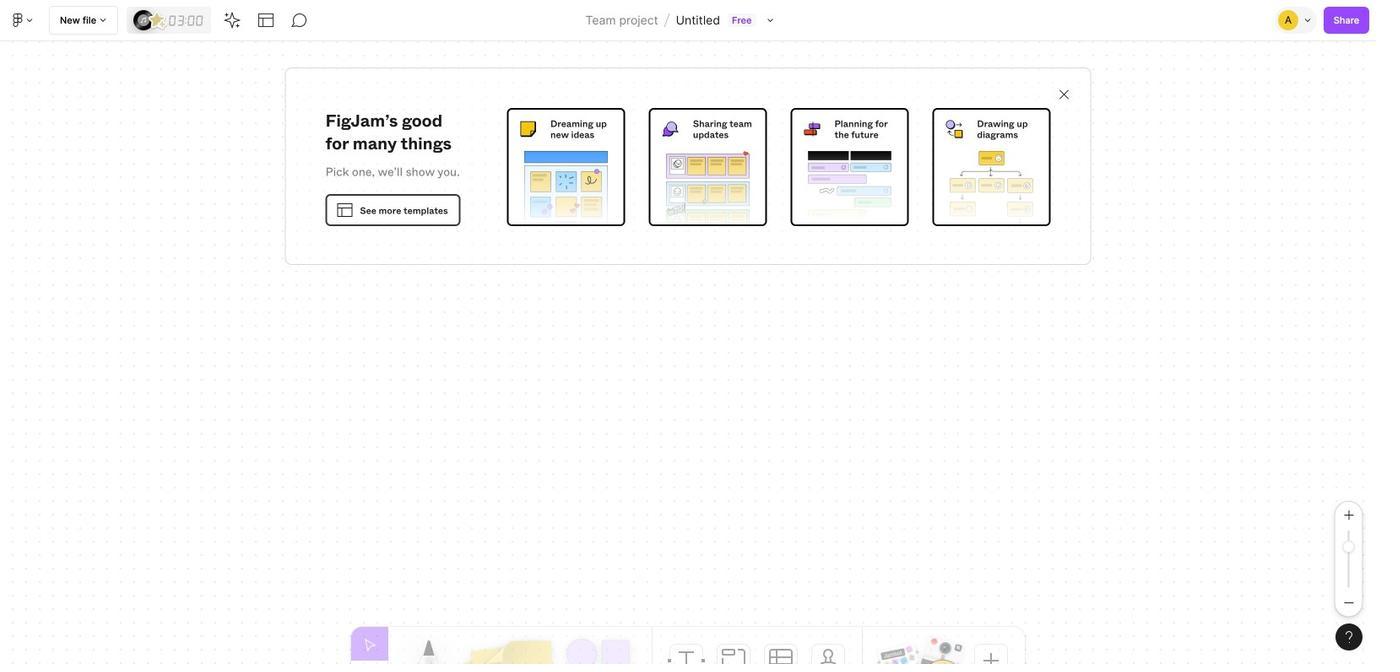 Task type: locate. For each thing, give the bounding box(es) containing it.
main toolbar region
[[0, 0, 1377, 41]]

make something use cases list box
[[507, 108, 1051, 229]]

drawing up diagrams option
[[933, 108, 1051, 229]]

multiplayer tools image
[[1302, 0, 1316, 41]]

sharing team updates option
[[649, 108, 767, 229]]

planning for the future option
[[791, 108, 909, 226]]



Task type: describe. For each thing, give the bounding box(es) containing it.
dreaming up new ideas option
[[507, 108, 625, 229]]

view comments image
[[291, 12, 308, 29]]

File name text field
[[675, 9, 721, 31]]



Task type: vqa. For each thing, say whether or not it's contained in the screenshot.
File Name "text field"
yes



